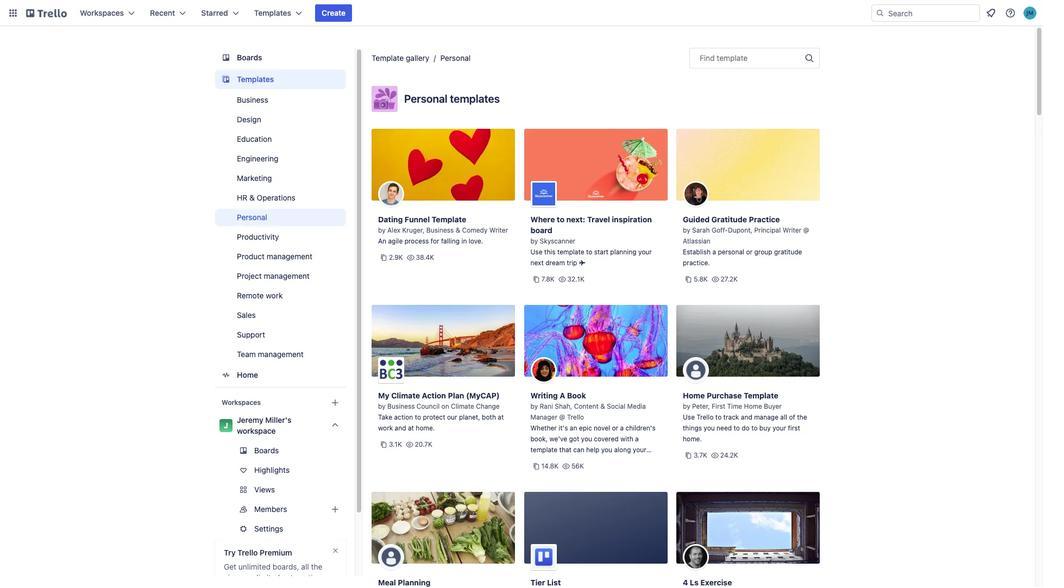 Task type: locate. For each thing, give the bounding box(es) containing it.
1 horizontal spatial work
[[378, 424, 393, 432]]

the inside home purchase template by peter, first time home buyer use trello to track and manage all of the things you need to do  to buy your first home.
[[798, 413, 808, 421]]

personal
[[441, 53, 471, 63], [404, 92, 448, 105], [237, 213, 267, 222]]

personal
[[718, 248, 745, 256]]

and up do
[[741, 413, 753, 421]]

covered
[[594, 435, 619, 443]]

personal link right gallery
[[441, 53, 471, 63]]

the up automation,
[[311, 562, 323, 571]]

(mycap)
[[466, 391, 500, 400]]

planet,
[[459, 413, 480, 421]]

add image
[[329, 503, 342, 516]]

inspiration
[[612, 215, 652, 224]]

search image
[[876, 9, 885, 17]]

2 horizontal spatial trello
[[697, 413, 714, 421]]

or right novel
[[612, 424, 619, 432]]

0 horizontal spatial all
[[301, 562, 309, 571]]

1 vertical spatial climate
[[451, 402, 475, 410]]

by inside guided gratitude practice by sarah goff-dupont, principal writer @ atlassian establish a personal or group gratitude practice.
[[683, 226, 691, 234]]

trello up an
[[567, 413, 584, 421]]

templates right starred "popup button"
[[254, 8, 291, 17]]

0 vertical spatial all
[[781, 413, 788, 421]]

@ right principal
[[804, 226, 810, 234]]

1 vertical spatial business
[[427, 226, 454, 234]]

0 horizontal spatial use
[[531, 248, 543, 256]]

personal up productivity
[[237, 213, 267, 222]]

jeremy miller's workspace
[[237, 415, 292, 435]]

a left personal
[[713, 248, 717, 256]]

by inside dating funnel template by alex kruger, business & comedy writer an agile process for falling in love.
[[378, 226, 386, 234]]

project management
[[237, 271, 310, 281]]

1 horizontal spatial &
[[456, 226, 461, 234]]

to inside my climate action plan (mycap) by business council on climate change take action to protect our planet, both at work and at home.
[[415, 413, 421, 421]]

hr & operations
[[237, 193, 296, 202]]

writer inside guided gratitude practice by sarah goff-dupont, principal writer @ atlassian establish a personal or group gratitude practice.
[[783, 226, 802, 234]]

1 vertical spatial personal
[[404, 92, 448, 105]]

remote work
[[237, 291, 283, 300]]

0 horizontal spatial a
[[621, 424, 624, 432]]

management inside 'link'
[[267, 252, 313, 261]]

remote
[[237, 291, 264, 300]]

climate down plan
[[451, 402, 475, 410]]

all left 'of'
[[781, 413, 788, 421]]

team management
[[237, 350, 304, 359]]

automation,
[[282, 573, 324, 582]]

1 vertical spatial management
[[264, 271, 310, 281]]

1 horizontal spatial writer
[[783, 226, 802, 234]]

rani
[[540, 402, 553, 410]]

0 horizontal spatial business
[[237, 95, 268, 104]]

2 horizontal spatial a
[[713, 248, 717, 256]]

management down support link
[[258, 350, 304, 359]]

to right the action
[[415, 413, 421, 421]]

1 horizontal spatial business
[[388, 402, 415, 410]]

your down with at the right bottom of page
[[633, 446, 647, 454]]

trello down peter,
[[697, 413, 714, 421]]

all up automation,
[[301, 562, 309, 571]]

1 vertical spatial the
[[311, 562, 323, 571]]

1 vertical spatial @
[[560, 413, 566, 421]]

at down the action
[[408, 424, 414, 432]]

business
[[237, 95, 268, 104], [427, 226, 454, 234], [388, 402, 415, 410]]

boards right board "image"
[[237, 53, 262, 62]]

novel
[[594, 424, 611, 432]]

peter, first time home buyer image
[[683, 357, 709, 383]]

operations
[[257, 193, 296, 202]]

template up falling
[[432, 215, 467, 224]]

personal link up productivity link
[[215, 209, 346, 226]]

0 vertical spatial forward image
[[344, 483, 357, 496]]

0 vertical spatial your
[[639, 248, 652, 256]]

2 vertical spatial template
[[744, 391, 779, 400]]

by inside home purchase template by peter, first time home buyer use trello to track and manage all of the things you need to do  to buy your first home.
[[683, 402, 691, 410]]

& for dating
[[456, 226, 461, 234]]

board
[[531, 226, 553, 235]]

skyscanner image
[[531, 181, 557, 207]]

a up with at the right bottom of page
[[621, 424, 624, 432]]

template inside home purchase template by peter, first time home buyer use trello to track and manage all of the things you need to do  to buy your first home.
[[744, 391, 779, 400]]

at
[[498, 413, 504, 421], [408, 424, 414, 432]]

0 horizontal spatial template
[[372, 53, 404, 63]]

sarah goff-dupont, principal writer @ atlassian image
[[683, 181, 709, 207]]

sales
[[237, 310, 256, 320]]

views
[[254, 485, 275, 494]]

0 vertical spatial you
[[704, 424, 715, 432]]

workspaces inside popup button
[[80, 8, 124, 17]]

starred
[[201, 8, 228, 17]]

home. down 'things'
[[683, 435, 702, 443]]

management for product management
[[267, 252, 313, 261]]

0 horizontal spatial personal link
[[215, 209, 346, 226]]

templates link
[[215, 70, 346, 89]]

management for team management
[[258, 350, 304, 359]]

forward image down forward icon at the left
[[344, 522, 357, 535]]

boards link up highlights link
[[215, 442, 346, 459]]

project
[[237, 271, 262, 281]]

writer right comedy
[[490, 226, 508, 234]]

0 vertical spatial and
[[741, 413, 753, 421]]

@ up it's
[[560, 413, 566, 421]]

guided gratitude practice by sarah goff-dupont, principal writer @ atlassian establish a personal or group gratitude practice.
[[683, 215, 810, 267]]

by
[[378, 226, 386, 234], [683, 226, 691, 234], [531, 237, 538, 245], [378, 402, 386, 410], [531, 402, 538, 410], [683, 402, 691, 410]]

recent button
[[144, 4, 193, 22]]

use inside home purchase template by peter, first time home buyer use trello to track and manage all of the things you need to do  to buy your first home.
[[683, 413, 695, 421]]

management down productivity link
[[267, 252, 313, 261]]

0 vertical spatial management
[[267, 252, 313, 261]]

1 horizontal spatial a
[[636, 435, 639, 443]]

business up for
[[427, 226, 454, 234]]

0 vertical spatial unlimited
[[239, 562, 271, 571]]

you down "covered"
[[602, 446, 613, 454]]

home up peter,
[[683, 391, 705, 400]]

2 boards link from the top
[[215, 442, 346, 459]]

by for home
[[683, 402, 691, 410]]

members link
[[215, 501, 357, 518]]

and inside my climate action plan (mycap) by business council on climate change take action to protect our planet, both at work and at home.
[[395, 424, 406, 432]]

@ inside writing a book by rani shah, content & social media manager @ trello whether it's an epic novel or a children's book, we've got you covered with a template that can help you along your literary journey.
[[560, 413, 566, 421]]

boards link up templates link
[[215, 48, 346, 67]]

2 horizontal spatial you
[[704, 424, 715, 432]]

and down the action
[[395, 424, 406, 432]]

find template
[[700, 53, 748, 63]]

business for dating
[[427, 226, 454, 234]]

business link
[[215, 91, 346, 109]]

to
[[557, 215, 565, 224], [587, 248, 593, 256], [415, 413, 421, 421], [716, 413, 722, 421], [734, 424, 740, 432], [752, 424, 758, 432]]

1 horizontal spatial trello
[[567, 413, 584, 421]]

0 vertical spatial home
[[237, 370, 258, 379]]

& for writing
[[601, 402, 605, 410]]

0 vertical spatial the
[[798, 413, 808, 421]]

trello inside writing a book by rani shah, content & social media manager @ trello whether it's an epic novel or a children's book, we've got you covered with a template that can help you along your literary journey.
[[567, 413, 584, 421]]

home for home
[[237, 370, 258, 379]]

productivity link
[[215, 228, 346, 246]]

workspaces
[[80, 8, 124, 17], [222, 398, 261, 407]]

1 boards link from the top
[[215, 48, 346, 67]]

template inside dating funnel template by alex kruger, business & comedy writer an agile process for falling in love.
[[432, 215, 467, 224]]

boards link for home
[[215, 48, 346, 67]]

1 vertical spatial boards link
[[215, 442, 346, 459]]

0 horizontal spatial workspaces
[[80, 8, 124, 17]]

0 vertical spatial use
[[531, 248, 543, 256]]

settings link
[[215, 520, 357, 538]]

by up an
[[378, 226, 386, 234]]

time
[[728, 402, 743, 410]]

2 vertical spatial template
[[531, 446, 558, 454]]

0 horizontal spatial @
[[560, 413, 566, 421]]

1 vertical spatial &
[[456, 226, 461, 234]]

business up the action
[[388, 402, 415, 410]]

home image
[[220, 369, 233, 382]]

1 horizontal spatial template
[[432, 215, 467, 224]]

business up the design
[[237, 95, 268, 104]]

business inside dating funnel template by alex kruger, business & comedy writer an agile process for falling in love.
[[427, 226, 454, 234]]

0 horizontal spatial climate
[[392, 391, 420, 400]]

1 horizontal spatial you
[[602, 446, 613, 454]]

personal right personal icon
[[404, 92, 448, 105]]

to left next:
[[557, 215, 565, 224]]

0 vertical spatial templates
[[254, 8, 291, 17]]

boards for views
[[254, 446, 279, 455]]

boards up highlights
[[254, 446, 279, 455]]

0 notifications image
[[985, 7, 998, 20]]

your inside where to next: travel inspiration board by skyscanner use this template to start planning your next dream trip ✈️
[[639, 248, 652, 256]]

home down team
[[237, 370, 258, 379]]

forward image inside settings link
[[344, 522, 357, 535]]

5.8k
[[694, 275, 708, 283]]

0 horizontal spatial home
[[237, 370, 258, 379]]

your right buy
[[773, 424, 787, 432]]

0 vertical spatial workspaces
[[80, 8, 124, 17]]

management down product management 'link'
[[264, 271, 310, 281]]

by inside writing a book by rani shah, content & social media manager @ trello whether it's an epic novel or a children's book, we've got you covered with a template that can help you along your literary journey.
[[531, 402, 538, 410]]

to down first
[[716, 413, 722, 421]]

by left rani
[[531, 402, 538, 410]]

1 horizontal spatial @
[[804, 226, 810, 234]]

1 vertical spatial workspaces
[[222, 398, 261, 407]]

book
[[567, 391, 586, 400]]

0 horizontal spatial and
[[224, 584, 237, 587]]

a right with at the right bottom of page
[[636, 435, 639, 443]]

alex
[[388, 226, 401, 234]]

to left do
[[734, 424, 740, 432]]

& up falling
[[456, 226, 461, 234]]

1 vertical spatial template
[[432, 215, 467, 224]]

of
[[790, 413, 796, 421]]

help
[[587, 446, 600, 454]]

funnel
[[405, 215, 430, 224]]

on
[[442, 402, 449, 410]]

next
[[531, 259, 544, 267]]

use up 'things'
[[683, 413, 695, 421]]

work down project management
[[266, 291, 283, 300]]

template up literary
[[531, 446, 558, 454]]

forward image inside views link
[[344, 483, 357, 496]]

create a workspace image
[[329, 396, 342, 409]]

2 vertical spatial &
[[601, 402, 605, 410]]

1 vertical spatial work
[[378, 424, 393, 432]]

1 vertical spatial use
[[683, 413, 695, 421]]

writer inside dating funnel template by alex kruger, business & comedy writer an agile process for falling in love.
[[490, 226, 508, 234]]

& inside writing a book by rani shah, content & social media manager @ trello whether it's an epic novel or a children's book, we've got you covered with a template that can help you along your literary journey.
[[601, 402, 605, 410]]

media
[[628, 402, 646, 410]]

boards link
[[215, 48, 346, 67], [215, 442, 346, 459]]

1 horizontal spatial at
[[498, 413, 504, 421]]

product management
[[237, 252, 313, 261]]

can
[[574, 446, 585, 454]]

all inside "try trello premium get unlimited boards, all the views, unlimited automation, and more."
[[301, 562, 309, 571]]

0 horizontal spatial the
[[311, 562, 323, 571]]

template inside writing a book by rani shah, content & social media manager @ trello whether it's an epic novel or a children's book, we've got you covered with a template that can help you along your literary journey.
[[531, 446, 558, 454]]

use up next
[[531, 248, 543, 256]]

template
[[717, 53, 748, 63], [558, 248, 585, 256], [531, 446, 558, 454]]

your inside home purchase template by peter, first time home buyer use trello to track and manage all of the things you need to do  to buy your first home.
[[773, 424, 787, 432]]

1 vertical spatial and
[[395, 424, 406, 432]]

or inside guided gratitude practice by sarah goff-dupont, principal writer @ atlassian establish a personal or group gratitude practice.
[[747, 248, 753, 256]]

2 vertical spatial home
[[745, 402, 763, 410]]

content
[[574, 402, 599, 410]]

boards,
[[273, 562, 299, 571]]

2 horizontal spatial and
[[741, 413, 753, 421]]

0 vertical spatial boards link
[[215, 48, 346, 67]]

template left gallery
[[372, 53, 404, 63]]

2 vertical spatial management
[[258, 350, 304, 359]]

0 horizontal spatial writer
[[490, 226, 508, 234]]

2 horizontal spatial business
[[427, 226, 454, 234]]

1 horizontal spatial climate
[[451, 402, 475, 410]]

work inside my climate action plan (mycap) by business council on climate change take action to protect our planet, both at work and at home.
[[378, 424, 393, 432]]

your right planning
[[639, 248, 652, 256]]

dating funnel template by alex kruger, business & comedy writer an agile process for falling in love.
[[378, 215, 508, 245]]

2 horizontal spatial home
[[745, 402, 763, 410]]

templates right template board icon
[[237, 74, 274, 84]]

writer up gratitude at top
[[783, 226, 802, 234]]

the right 'of'
[[798, 413, 808, 421]]

use
[[531, 248, 543, 256], [683, 413, 695, 421]]

home. down protect
[[416, 424, 435, 432]]

0 horizontal spatial or
[[612, 424, 619, 432]]

home. inside home purchase template by peter, first time home buyer use trello to track and manage all of the things you need to do  to buy your first home.
[[683, 435, 702, 443]]

1 writer from the left
[[490, 226, 508, 234]]

jeremy miller (jeremymiller198) image
[[1024, 7, 1037, 20]]

highlights
[[254, 465, 290, 475]]

& right 'hr'
[[250, 193, 255, 202]]

gratitude
[[775, 248, 803, 256]]

at right both
[[498, 413, 504, 421]]

you left 'need'
[[704, 424, 715, 432]]

home inside 'link'
[[237, 370, 258, 379]]

1 horizontal spatial use
[[683, 413, 695, 421]]

by down board
[[531, 237, 538, 245]]

0 vertical spatial a
[[713, 248, 717, 256]]

1 horizontal spatial all
[[781, 413, 788, 421]]

template right find
[[717, 53, 748, 63]]

2 vertical spatial your
[[633, 446, 647, 454]]

0 vertical spatial or
[[747, 248, 753, 256]]

template up trip
[[558, 248, 585, 256]]

forward image
[[344, 483, 357, 496], [344, 522, 357, 535]]

1 vertical spatial all
[[301, 562, 309, 571]]

by left peter,
[[683, 402, 691, 410]]

& inside dating funnel template by alex kruger, business & comedy writer an agile process for falling in love.
[[456, 226, 461, 234]]

sales link
[[215, 307, 346, 324]]

&
[[250, 193, 255, 202], [456, 226, 461, 234], [601, 402, 605, 410]]

2 vertical spatial business
[[388, 402, 415, 410]]

1 forward image from the top
[[344, 483, 357, 496]]

management for project management
[[264, 271, 310, 281]]

0 horizontal spatial trello
[[238, 548, 258, 557]]

Find template field
[[690, 48, 820, 68]]

take
[[378, 413, 393, 421]]

management
[[267, 252, 313, 261], [264, 271, 310, 281], [258, 350, 304, 359]]

and down views,
[[224, 584, 237, 587]]

by down my
[[378, 402, 386, 410]]

2.9k
[[389, 253, 403, 261]]

1 vertical spatial or
[[612, 424, 619, 432]]

kruger,
[[403, 226, 425, 234]]

home purchase template by peter, first time home buyer use trello to track and manage all of the things you need to do  to buy your first home.
[[683, 391, 808, 443]]

0 horizontal spatial &
[[250, 193, 255, 202]]

practice.
[[683, 259, 710, 267]]

1 vertical spatial boards
[[254, 446, 279, 455]]

2 writer from the left
[[783, 226, 802, 234]]

1 vertical spatial home
[[683, 391, 705, 400]]

it's
[[559, 424, 568, 432]]

2 horizontal spatial template
[[744, 391, 779, 400]]

1 horizontal spatial or
[[747, 248, 753, 256]]

design link
[[215, 111, 346, 128]]

personal right gallery
[[441, 53, 471, 63]]

principal
[[755, 226, 781, 234]]

2 forward image from the top
[[344, 522, 357, 535]]

1 horizontal spatial personal link
[[441, 53, 471, 63]]

1 vertical spatial home.
[[683, 435, 702, 443]]

the inside "try trello premium get unlimited boards, all the views, unlimited automation, and more."
[[311, 562, 323, 571]]

& left social
[[601, 402, 605, 410]]

you down 'epic'
[[581, 435, 593, 443]]

personal link
[[441, 53, 471, 63], [215, 209, 346, 226]]

forward image up forward icon at the left
[[344, 483, 357, 496]]

1 vertical spatial at
[[408, 424, 414, 432]]

0 vertical spatial &
[[250, 193, 255, 202]]

1 horizontal spatial home
[[683, 391, 705, 400]]

a
[[713, 248, 717, 256], [621, 424, 624, 432], [636, 435, 639, 443]]

engineering link
[[215, 150, 346, 167]]

process
[[405, 237, 429, 245]]

work down take
[[378, 424, 393, 432]]

trello right try
[[238, 548, 258, 557]]

2 vertical spatial you
[[602, 446, 613, 454]]

education
[[237, 134, 272, 144]]

writer
[[490, 226, 508, 234], [783, 226, 802, 234]]

0 vertical spatial @
[[804, 226, 810, 234]]

or left group
[[747, 248, 753, 256]]

get
[[224, 562, 237, 571]]

1 horizontal spatial and
[[395, 424, 406, 432]]

0 vertical spatial climate
[[392, 391, 420, 400]]

0 vertical spatial boards
[[237, 53, 262, 62]]

1 vertical spatial your
[[773, 424, 787, 432]]

practice
[[749, 215, 780, 224]]

j
[[224, 421, 228, 430]]

home up manage on the bottom right of the page
[[745, 402, 763, 410]]

your inside writing a book by rani shah, content & social media manager @ trello whether it's an epic novel or a children's book, we've got you covered with a template that can help you along your literary journey.
[[633, 446, 647, 454]]

comedy
[[462, 226, 488, 234]]

1 horizontal spatial the
[[798, 413, 808, 421]]

by left sarah
[[683, 226, 691, 234]]

template up the buyer in the bottom of the page
[[744, 391, 779, 400]]

peter,
[[693, 402, 710, 410]]

all inside home purchase template by peter, first time home buyer use trello to track and manage all of the things you need to do  to buy your first home.
[[781, 413, 788, 421]]

0 vertical spatial work
[[266, 291, 283, 300]]

climate up the action
[[392, 391, 420, 400]]

falling
[[441, 237, 460, 245]]

business inside my climate action plan (mycap) by business council on climate change take action to protect our planet, both at work and at home.
[[388, 402, 415, 410]]

things
[[683, 424, 702, 432]]



Task type: describe. For each thing, give the bounding box(es) containing it.
0 vertical spatial personal
[[441, 53, 471, 63]]

3.7k
[[694, 451, 708, 459]]

buyer
[[764, 402, 782, 410]]

7.8k
[[542, 275, 555, 283]]

forward image for views
[[344, 483, 357, 496]]

1 vertical spatial templates
[[237, 74, 274, 84]]

back to home image
[[26, 4, 67, 22]]

alex kruger, business & comedy writer image
[[378, 181, 404, 207]]

planning
[[611, 248, 637, 256]]

book,
[[531, 435, 548, 443]]

board image
[[220, 51, 233, 64]]

agile
[[388, 237, 403, 245]]

24.2k
[[721, 451, 739, 459]]

try trello premium get unlimited boards, all the views, unlimited automation, and more.
[[224, 548, 324, 587]]

dupont,
[[728, 226, 753, 234]]

next:
[[567, 215, 586, 224]]

personal templates
[[404, 92, 500, 105]]

by inside where to next: travel inspiration board by skyscanner use this template to start planning your next dream trip ✈️
[[531, 237, 538, 245]]

literary
[[531, 457, 552, 465]]

writing
[[531, 391, 558, 400]]

rani shah, content & social media manager @ trello image
[[531, 357, 557, 383]]

templates inside dropdown button
[[254, 8, 291, 17]]

trello inside "try trello premium get unlimited boards, all the views, unlimited automation, and more."
[[238, 548, 258, 557]]

template for home
[[744, 391, 779, 400]]

premium
[[260, 548, 292, 557]]

@ inside guided gratitude practice by sarah goff-dupont, principal writer @ atlassian establish a personal or group gratitude practice.
[[804, 226, 810, 234]]

or inside writing a book by rani shah, content & social media manager @ trello whether it's an epic novel or a children's book, we've got you covered with a template that can help you along your literary journey.
[[612, 424, 619, 432]]

plan
[[448, 391, 465, 400]]

to left start
[[587, 248, 593, 256]]

by for writing
[[531, 402, 538, 410]]

templates button
[[248, 4, 309, 22]]

group
[[755, 248, 773, 256]]

support link
[[215, 326, 346, 344]]

& inside hr & operations link
[[250, 193, 255, 202]]

settings
[[254, 524, 283, 533]]

journey.
[[554, 457, 578, 465]]

forward image
[[344, 503, 357, 516]]

personal icon image
[[372, 86, 398, 112]]

business for my
[[388, 402, 415, 410]]

3.1k
[[389, 440, 402, 448]]

0 horizontal spatial you
[[581, 435, 593, 443]]

home. inside my climate action plan (mycap) by business council on climate change take action to protect our planet, both at work and at home.
[[416, 424, 435, 432]]

template inside "find template" field
[[717, 53, 748, 63]]

1 vertical spatial personal link
[[215, 209, 346, 226]]

0 vertical spatial template
[[372, 53, 404, 63]]

✈️
[[579, 259, 586, 267]]

by for dating
[[378, 226, 386, 234]]

epic
[[579, 424, 592, 432]]

views link
[[215, 481, 357, 499]]

education link
[[215, 130, 346, 148]]

highlights link
[[215, 462, 346, 479]]

team management link
[[215, 346, 346, 363]]

by for guided
[[683, 226, 691, 234]]

trello inside home purchase template by peter, first time home buyer use trello to track and manage all of the things you need to do  to buy your first home.
[[697, 413, 714, 421]]

template for dating
[[432, 215, 467, 224]]

to right do
[[752, 424, 758, 432]]

forward image for settings
[[344, 522, 357, 535]]

1 vertical spatial a
[[621, 424, 624, 432]]

this
[[545, 248, 556, 256]]

32.1k
[[568, 275, 585, 283]]

hr & operations link
[[215, 189, 346, 207]]

1 vertical spatial unlimited
[[248, 573, 280, 582]]

use inside where to next: travel inspiration board by skyscanner use this template to start planning your next dream trip ✈️
[[531, 248, 543, 256]]

business council on climate change image
[[378, 357, 404, 383]]

0 horizontal spatial work
[[266, 291, 283, 300]]

dom price, work futurist @ atlassian image
[[683, 544, 709, 570]]

template inside where to next: travel inspiration board by skyscanner use this template to start planning your next dream trip ✈️
[[558, 248, 585, 256]]

product management link
[[215, 248, 346, 265]]

shah,
[[555, 402, 573, 410]]

trello engineering team image
[[531, 544, 557, 570]]

start
[[595, 248, 609, 256]]

primary element
[[0, 0, 1044, 26]]

open information menu image
[[1006, 8, 1017, 18]]

templates
[[450, 92, 500, 105]]

manager
[[531, 413, 558, 421]]

where
[[531, 215, 555, 224]]

workspaces button
[[73, 4, 141, 22]]

boards for home
[[237, 53, 262, 62]]

2 vertical spatial personal
[[237, 213, 267, 222]]

recent
[[150, 8, 175, 17]]

gallery
[[406, 53, 430, 63]]

boards link for views
[[215, 442, 346, 459]]

social
[[607, 402, 626, 410]]

kristen franks, owner @ frankly organized image
[[378, 544, 404, 570]]

miller's
[[266, 415, 292, 425]]

home for home purchase template by peter, first time home buyer use trello to track and manage all of the things you need to do  to buy your first home.
[[683, 391, 705, 400]]

product
[[237, 252, 265, 261]]

a
[[560, 391, 566, 400]]

support
[[237, 330, 265, 339]]

council
[[417, 402, 440, 410]]

switch to… image
[[8, 8, 18, 18]]

56k
[[572, 462, 584, 470]]

more.
[[239, 584, 259, 587]]

where to next: travel inspiration board by skyscanner use this template to start planning your next dream trip ✈️
[[531, 215, 652, 267]]

38.4k
[[416, 253, 434, 261]]

views,
[[224, 573, 246, 582]]

children's
[[626, 424, 656, 432]]

along
[[615, 446, 631, 454]]

dream
[[546, 259, 565, 267]]

productivity
[[237, 232, 279, 241]]

first
[[788, 424, 801, 432]]

track
[[724, 413, 740, 421]]

0 vertical spatial business
[[237, 95, 268, 104]]

hr
[[237, 193, 247, 202]]

1 horizontal spatial workspaces
[[222, 398, 261, 407]]

0 horizontal spatial at
[[408, 424, 414, 432]]

sarah
[[693, 226, 710, 234]]

a inside guided gratitude practice by sarah goff-dupont, principal writer @ atlassian establish a personal or group gratitude practice.
[[713, 248, 717, 256]]

engineering
[[237, 154, 279, 163]]

we've
[[550, 435, 568, 443]]

by inside my climate action plan (mycap) by business council on climate change take action to protect our planet, both at work and at home.
[[378, 402, 386, 410]]

create
[[322, 8, 346, 17]]

for
[[431, 237, 440, 245]]

an
[[378, 237, 387, 245]]

buy
[[760, 424, 771, 432]]

and inside "try trello premium get unlimited boards, all the views, unlimited automation, and more."
[[224, 584, 237, 587]]

skyscanner
[[540, 237, 576, 245]]

template board image
[[220, 73, 233, 86]]

do
[[742, 424, 750, 432]]

in
[[462, 237, 467, 245]]

0 vertical spatial personal link
[[441, 53, 471, 63]]

my
[[378, 391, 390, 400]]

20.7k
[[415, 440, 433, 448]]

travel
[[588, 215, 610, 224]]

action
[[394, 413, 413, 421]]

you inside home purchase template by peter, first time home buyer use trello to track and manage all of the things you need to do  to buy your first home.
[[704, 424, 715, 432]]

home link
[[215, 365, 346, 385]]

dating
[[378, 215, 403, 224]]

and inside home purchase template by peter, first time home buyer use trello to track and manage all of the things you need to do  to buy your first home.
[[741, 413, 753, 421]]

template gallery
[[372, 53, 430, 63]]

template gallery link
[[372, 53, 430, 63]]

Search field
[[885, 5, 980, 21]]

find
[[700, 53, 715, 63]]

my climate action plan (mycap) by business council on climate change take action to protect our planet, both at work and at home.
[[378, 391, 504, 432]]

0 vertical spatial at
[[498, 413, 504, 421]]



Task type: vqa. For each thing, say whether or not it's contained in the screenshot.


